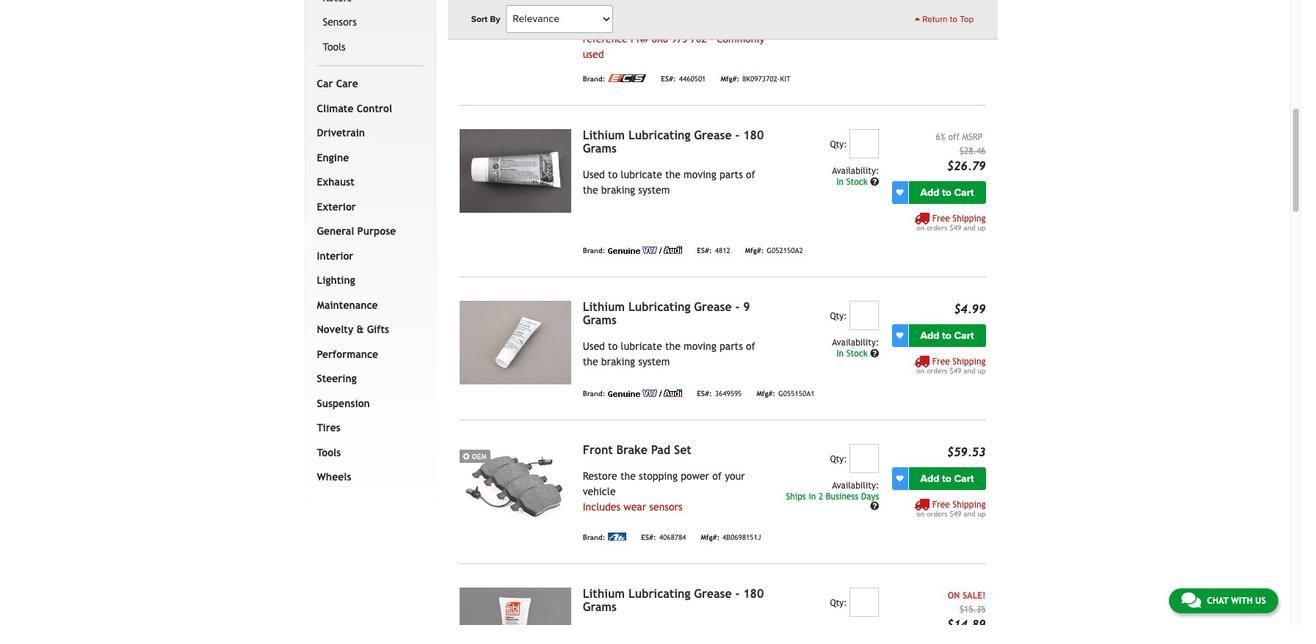 Task type: vqa. For each thing, say whether or not it's contained in the screenshot.
Lithium to the top
yes



Task type: describe. For each thing, give the bounding box(es) containing it.
care
[[336, 78, 358, 90]]

exhaust
[[317, 177, 355, 188]]

lubricating for es#: 4812
[[629, 128, 691, 142]]

braking for lithium lubricating grease - 9 grams
[[601, 356, 635, 368]]

car
[[317, 78, 333, 90]]

qty: for front brake pad set
[[830, 454, 847, 465]]

4 qty: from the top
[[830, 598, 847, 609]]

free for $59.53
[[933, 500, 950, 510]]

caret up image
[[915, 15, 921, 24]]

1 shipping from the top
[[953, 214, 986, 224]]

general purpose link
[[314, 220, 421, 244]]

$15.35
[[960, 605, 986, 615]]

includes
[[583, 501, 621, 513]]

on
[[948, 591, 960, 601]]

of for lithium lubricating grease - 180 grams
[[746, 169, 756, 180]]

lighting link
[[314, 269, 421, 294]]

lubricate for lithium lubricating grease - 9 grams
[[621, 341, 662, 352]]

suspension
[[317, 398, 370, 410]]

lithium for es#: 3649595
[[583, 300, 625, 314]]

in stock for lithium lubricating grease - 9 grams
[[837, 349, 871, 359]]

front brake pad set link
[[583, 443, 692, 457]]

3649595
[[715, 390, 742, 398]]

car care
[[317, 78, 358, 90]]

question circle image
[[871, 178, 879, 186]]

brand: for front brake pad set
[[583, 534, 605, 542]]

off
[[949, 132, 960, 142]]

purpose
[[357, 226, 396, 237]]

es#: 4068784
[[641, 534, 686, 542]]

and for $59.53
[[964, 510, 976, 518]]

set
[[674, 443, 692, 457]]

2
[[819, 492, 824, 502]]

orders for $4.99
[[927, 367, 948, 375]]

qty: for lithium lubricating grease - 9 grams
[[830, 311, 847, 322]]

1 free shipping on orders $49 and up from the top
[[917, 214, 986, 232]]

add to cart button for $59.53
[[909, 468, 986, 490]]

sensors link
[[320, 11, 421, 35]]

lubricating for es#: 3649595
[[629, 300, 691, 314]]

steering
[[317, 373, 357, 385]]

return to top link
[[915, 12, 974, 26]]

general purpose
[[317, 226, 396, 237]]

180 for brand:
[[743, 128, 764, 142]]

grease for 3649595
[[694, 300, 732, 314]]

lithium lubricating grease - 9 grams
[[583, 300, 750, 327]]

$28.46
[[960, 146, 986, 156]]

engine
[[317, 152, 349, 164]]

1 free from the top
[[933, 214, 950, 224]]

g052150a2
[[767, 247, 803, 255]]

shipping for $59.53
[[953, 500, 986, 510]]

pad
[[651, 443, 671, 457]]

add to cart for $4.99
[[921, 330, 974, 342]]

grams for es#: 3649595
[[583, 313, 617, 327]]

mfg#: left 8k0973702-
[[721, 75, 740, 83]]

3 availability: from the top
[[832, 481, 879, 491]]

mfg#: for front brake pad set
[[701, 534, 720, 542]]

tools for the tools "link" in braking subcategories 'element'
[[323, 41, 346, 53]]

business
[[826, 492, 859, 502]]

gifts
[[367, 324, 389, 336]]

ecs - corporate logo image
[[608, 74, 647, 82]]

6% off msrp $28.46 $26.79
[[936, 132, 986, 173]]

ships in 2 business days
[[786, 492, 879, 502]]

grams for es#: 4812
[[583, 142, 617, 156]]

question circle image for $59.53
[[871, 503, 879, 511]]

4460501
[[679, 75, 706, 83]]

g055150a1
[[779, 390, 815, 398]]

vehicle
[[583, 486, 616, 498]]

top
[[960, 14, 974, 24]]

1 add from the top
[[921, 186, 940, 199]]

by
[[490, 14, 500, 24]]

novelty
[[317, 324, 354, 336]]

control
[[357, 103, 392, 114]]

of inside restore the stopping power of your vehicle includes wear sensors
[[713, 471, 722, 482]]

front
[[583, 443, 613, 457]]

8k0973702-
[[743, 75, 780, 83]]

mfg#: g055150a1
[[757, 390, 815, 398]]

1 add to cart button from the top
[[909, 181, 986, 204]]

and for $4.99
[[964, 367, 976, 375]]

suspension link
[[314, 392, 421, 417]]

stopping
[[639, 471, 678, 482]]

moving for 9
[[684, 341, 717, 352]]

front brake pad set
[[583, 443, 692, 457]]

on sale!
[[948, 591, 986, 601]]

es#: for lithium lubricating grease - 180 grams
[[697, 247, 712, 255]]

1 cart from the top
[[954, 186, 974, 199]]

on for $59.53
[[917, 510, 925, 518]]

4812
[[715, 247, 731, 255]]

add to wish list image for $59.53
[[896, 475, 904, 483]]

es#: 4460501
[[661, 75, 706, 83]]

drivetrain
[[317, 127, 365, 139]]

restore the stopping power of your vehicle includes wear sensors
[[583, 471, 745, 513]]

1 vertical spatial tools link
[[314, 441, 421, 466]]

add to cart for $59.53
[[921, 473, 974, 485]]

1 orders from the top
[[927, 224, 948, 232]]

system for lithium lubricating grease - 9 grams
[[639, 356, 670, 368]]

mfg#: for lithium lubricating grease - 9 grams
[[757, 390, 776, 398]]

chat with us
[[1207, 596, 1266, 607]]

return
[[923, 14, 948, 24]]

climate
[[317, 103, 354, 114]]

of for lithium lubricating grease - 9 grams
[[746, 341, 756, 352]]

ships
[[786, 492, 806, 502]]

system for lithium lubricating grease - 180 grams
[[639, 184, 670, 196]]

es#2872901 - g052150a2 - lithium lubricating grease - 180 grams - used to lubricate the moving parts of the braking system - febi - audi volkswagen image
[[460, 588, 571, 626]]

free shipping on orders $49 and up for $59.53
[[917, 500, 986, 518]]

$4.99
[[954, 302, 986, 316]]

wheels link
[[314, 466, 421, 491]]

$59.53
[[947, 446, 986, 460]]

sensors
[[650, 501, 683, 513]]

exterior link
[[314, 195, 421, 220]]

maintenance link
[[314, 294, 421, 318]]

add for $4.99
[[921, 330, 940, 342]]

engine link
[[314, 146, 421, 171]]

exterior
[[317, 201, 356, 213]]

used to lubricate the moving parts of the braking system for 9
[[583, 341, 756, 368]]

return to top
[[921, 14, 974, 24]]

mfg#: g052150a2
[[745, 247, 803, 255]]

3 grease from the top
[[694, 587, 732, 601]]

up for $59.53
[[978, 510, 986, 518]]

&
[[357, 324, 364, 336]]

used for lithium lubricating grease - 9 grams
[[583, 341, 605, 352]]

1 brand: from the top
[[583, 75, 605, 83]]

3 - from the top
[[736, 587, 740, 601]]

1 and from the top
[[964, 224, 976, 232]]

add to cart button for $4.99
[[909, 324, 986, 347]]

maintenance
[[317, 300, 378, 311]]

exhaust link
[[314, 171, 421, 195]]

climate control
[[317, 103, 392, 114]]



Task type: locate. For each thing, give the bounding box(es) containing it.
1 vertical spatial in
[[837, 349, 844, 359]]

2 on from the top
[[917, 367, 925, 375]]

up down '$59.53'
[[978, 510, 986, 518]]

6%
[[936, 132, 946, 142]]

sensors
[[323, 16, 357, 28]]

1 on from the top
[[917, 224, 925, 232]]

1 in stock from the top
[[837, 177, 871, 187]]

of
[[746, 169, 756, 180], [746, 341, 756, 352], [713, 471, 722, 482]]

in
[[837, 177, 844, 187], [837, 349, 844, 359]]

1 parts from the top
[[720, 169, 743, 180]]

0 vertical spatial add
[[921, 186, 940, 199]]

genuine volkswagen audi - corporate logo image up lithium lubricating grease - 9 grams
[[608, 247, 683, 254]]

1 vertical spatial free
[[933, 357, 950, 367]]

1 vertical spatial add to wish list image
[[896, 332, 904, 340]]

lithium lubricating grease - 180 grams
[[583, 128, 764, 156], [583, 587, 764, 615]]

mfg#: left 4b0698151j
[[701, 534, 720, 542]]

0 vertical spatial cart
[[954, 186, 974, 199]]

cart down '$59.53'
[[954, 473, 974, 485]]

lithium
[[583, 128, 625, 142], [583, 300, 625, 314], [583, 587, 625, 601]]

lubricate
[[621, 169, 662, 180], [621, 341, 662, 352]]

1 qty: from the top
[[830, 139, 847, 150]]

free shipping on orders $49 and up down $26.79
[[917, 214, 986, 232]]

add to cart button down $26.79
[[909, 181, 986, 204]]

2 availability: from the top
[[832, 338, 879, 348]]

msrp
[[963, 132, 983, 142]]

4b0698151j
[[723, 534, 761, 542]]

shipping for $4.99
[[953, 357, 986, 367]]

free for $4.99
[[933, 357, 950, 367]]

stock for lithium lubricating grease - 9 grams
[[847, 349, 868, 359]]

$49 down $26.79
[[950, 224, 962, 232]]

2 question circle image from the top
[[871, 503, 879, 511]]

1 vertical spatial tools
[[317, 447, 341, 459]]

ate - corporate logo image
[[608, 533, 627, 541]]

genuine volkswagen audi - corporate logo image up front brake pad set "link"
[[608, 390, 683, 397]]

3 lubricating from the top
[[629, 587, 691, 601]]

3 add from the top
[[921, 473, 940, 485]]

es#: left the 4460501
[[661, 75, 676, 83]]

1 add to cart from the top
[[921, 186, 974, 199]]

power
[[681, 471, 710, 482]]

mfg#: for lithium lubricating grease - 180 grams
[[745, 247, 764, 255]]

shipping down $26.79
[[953, 214, 986, 224]]

interior link
[[314, 244, 421, 269]]

2 grams from the top
[[583, 313, 617, 327]]

mfg#: 8k0973702-kit
[[721, 75, 791, 83]]

2 braking from the top
[[601, 356, 635, 368]]

in for lithium lubricating grease - 180 grams
[[837, 177, 844, 187]]

1 stock from the top
[[847, 177, 868, 187]]

4068784
[[659, 534, 686, 542]]

$26.79
[[947, 159, 986, 173]]

novelty & gifts link
[[314, 318, 421, 343]]

on for $4.99
[[917, 367, 925, 375]]

1 vertical spatial availability:
[[832, 338, 879, 348]]

up down $26.79
[[978, 224, 986, 232]]

3 $49 from the top
[[950, 510, 962, 518]]

moving for 180
[[684, 169, 717, 180]]

0 vertical spatial lithium lubricating grease - 180 grams
[[583, 128, 764, 156]]

2 up from the top
[[978, 367, 986, 375]]

0 vertical spatial add to cart
[[921, 186, 974, 199]]

es#:
[[661, 75, 676, 83], [697, 247, 712, 255], [697, 390, 712, 398], [641, 534, 656, 542]]

2 vertical spatial of
[[713, 471, 722, 482]]

180 down 4b0698151j
[[743, 587, 764, 601]]

2 add to cart from the top
[[921, 330, 974, 342]]

add to cart down '$59.53'
[[921, 473, 974, 485]]

es#: left 3649595
[[697, 390, 712, 398]]

cart down $26.79
[[954, 186, 974, 199]]

1 vertical spatial 180
[[743, 587, 764, 601]]

2 vertical spatial availability:
[[832, 481, 879, 491]]

wheels
[[317, 472, 351, 484]]

tools link
[[320, 35, 421, 60], [314, 441, 421, 466]]

2 vertical spatial add to wish list image
[[896, 475, 904, 483]]

1 vertical spatial system
[[639, 356, 670, 368]]

9
[[743, 300, 750, 314]]

lubricate for lithium lubricating grease - 180 grams
[[621, 169, 662, 180]]

2 vertical spatial $49
[[950, 510, 962, 518]]

2 free from the top
[[933, 357, 950, 367]]

1 vertical spatial genuine volkswagen audi - corporate logo image
[[608, 390, 683, 397]]

lithium lubricating grease - 180 grams down 4068784
[[583, 587, 764, 615]]

braking subcategories element
[[317, 0, 424, 66]]

question circle image for $4.99
[[871, 349, 879, 358]]

qty: for lithium lubricating grease - 180 grams
[[830, 139, 847, 150]]

restore
[[583, 471, 618, 482]]

1 vertical spatial grease
[[694, 300, 732, 314]]

1 180 from the top
[[743, 128, 764, 142]]

tools link up wheels
[[314, 441, 421, 466]]

2 used to lubricate the moving parts of the braking system from the top
[[583, 341, 756, 368]]

3 add to cart button from the top
[[909, 468, 986, 490]]

genuine volkswagen audi - corporate logo image for lithium lubricating grease - 9 grams
[[608, 390, 683, 397]]

0 vertical spatial free shipping on orders $49 and up
[[917, 214, 986, 232]]

0 vertical spatial grams
[[583, 142, 617, 156]]

1 lithium lubricating grease - 180 grams from the top
[[583, 128, 764, 156]]

mfg#: left g052150a2
[[745, 247, 764, 255]]

tools link up car care link at the top
[[320, 35, 421, 60]]

2 vertical spatial lithium
[[583, 587, 625, 601]]

sort by
[[471, 14, 500, 24]]

1 vertical spatial cart
[[954, 330, 974, 342]]

3 grams from the top
[[583, 601, 617, 615]]

in
[[809, 492, 816, 502]]

2 and from the top
[[964, 367, 976, 375]]

lithium inside lithium lubricating grease - 9 grams
[[583, 300, 625, 314]]

2 moving from the top
[[684, 341, 717, 352]]

used for lithium lubricating grease - 180 grams
[[583, 169, 605, 180]]

1 vertical spatial of
[[746, 341, 756, 352]]

grease left 9
[[694, 300, 732, 314]]

lithium lubricating grease - 180 grams for on sale!
[[583, 587, 764, 615]]

180 for on sale!
[[743, 587, 764, 601]]

mfg#: 4b0698151j
[[701, 534, 761, 542]]

1 vertical spatial lithium lubricating grease - 180 grams link
[[583, 587, 764, 615]]

es#: for front brake pad set
[[641, 534, 656, 542]]

es#4068784 - 4b0698151j - front brake pad set - restore the stopping power of your vehicle - ate - audi volkswagen image
[[460, 444, 571, 528]]

2 vertical spatial shipping
[[953, 500, 986, 510]]

2 vertical spatial add to cart
[[921, 473, 974, 485]]

1 genuine volkswagen audi - corporate logo image from the top
[[608, 247, 683, 254]]

used to lubricate the moving parts of the braking system
[[583, 169, 756, 196], [583, 341, 756, 368]]

-
[[736, 128, 740, 142], [736, 300, 740, 314], [736, 587, 740, 601]]

mfg#:
[[721, 75, 740, 83], [745, 247, 764, 255], [757, 390, 776, 398], [701, 534, 720, 542]]

tools down tires
[[317, 447, 341, 459]]

sort
[[471, 14, 488, 24]]

grease for 4812
[[694, 128, 732, 142]]

es#: 4812
[[697, 247, 731, 255]]

1 grease from the top
[[694, 128, 732, 142]]

drivetrain link
[[314, 121, 421, 146]]

1 vertical spatial on
[[917, 367, 925, 375]]

es#: left 4068784
[[641, 534, 656, 542]]

tires link
[[314, 417, 421, 441]]

2 brand: from the top
[[583, 247, 605, 255]]

0 vertical spatial used to lubricate the moving parts of the braking system
[[583, 169, 756, 196]]

lubricating inside lithium lubricating grease - 9 grams
[[629, 300, 691, 314]]

$49 down $4.99
[[950, 367, 962, 375]]

lubricating
[[629, 128, 691, 142], [629, 300, 691, 314], [629, 587, 691, 601]]

3 add to wish list image from the top
[[896, 475, 904, 483]]

your
[[725, 471, 745, 482]]

1 vertical spatial up
[[978, 367, 986, 375]]

2 system from the top
[[639, 356, 670, 368]]

3 add to cart from the top
[[921, 473, 974, 485]]

- down 4b0698151j
[[736, 587, 740, 601]]

2 lubricate from the top
[[621, 341, 662, 352]]

3 orders from the top
[[927, 510, 948, 518]]

brand: for lithium lubricating grease - 9 grams
[[583, 390, 605, 398]]

$49 for $4.99
[[950, 367, 962, 375]]

add to wish list image
[[896, 189, 904, 196], [896, 332, 904, 340], [896, 475, 904, 483]]

chat
[[1207, 596, 1229, 607]]

1 vertical spatial lithium
[[583, 300, 625, 314]]

0 vertical spatial tools
[[323, 41, 346, 53]]

es#: left 4812 at the right top of page
[[697, 247, 712, 255]]

2 vertical spatial lubricating
[[629, 587, 691, 601]]

lithium lubricating grease - 180 grams link for brand:
[[583, 128, 764, 156]]

orders
[[927, 224, 948, 232], [927, 367, 948, 375], [927, 510, 948, 518]]

2 - from the top
[[736, 300, 740, 314]]

0 vertical spatial -
[[736, 128, 740, 142]]

1 vertical spatial grams
[[583, 313, 617, 327]]

1 in from the top
[[837, 177, 844, 187]]

1 vertical spatial -
[[736, 300, 740, 314]]

shipping down '$59.53'
[[953, 500, 986, 510]]

1 vertical spatial lithium lubricating grease - 180 grams
[[583, 587, 764, 615]]

2 lithium lubricating grease - 180 grams link from the top
[[583, 587, 764, 615]]

stock
[[847, 177, 868, 187], [847, 349, 868, 359]]

1 add to wish list image from the top
[[896, 189, 904, 196]]

2 lithium from the top
[[583, 300, 625, 314]]

and down $4.99
[[964, 367, 976, 375]]

lithium lubricating grease - 9 grams link
[[583, 300, 750, 327]]

2 add to cart button from the top
[[909, 324, 986, 347]]

0 vertical spatial $49
[[950, 224, 962, 232]]

$49 for $59.53
[[950, 510, 962, 518]]

1 braking from the top
[[601, 184, 635, 196]]

3 cart from the top
[[954, 473, 974, 485]]

lithium for es#: 4812
[[583, 128, 625, 142]]

2 vertical spatial free shipping on orders $49 and up
[[917, 500, 986, 518]]

0 vertical spatial moving
[[684, 169, 717, 180]]

2 vertical spatial free
[[933, 500, 950, 510]]

add for $59.53
[[921, 473, 940, 485]]

2 vertical spatial orders
[[927, 510, 948, 518]]

1 vertical spatial in stock
[[837, 349, 871, 359]]

grease down mfg#: 4b0698151j
[[694, 587, 732, 601]]

2 vertical spatial add to cart button
[[909, 468, 986, 490]]

1 vertical spatial $49
[[950, 367, 962, 375]]

brake
[[617, 443, 648, 457]]

lithium lubricating grease - 180 grams link down es#: 4460501
[[583, 128, 764, 156]]

- for es#: 4812
[[736, 128, 740, 142]]

0 vertical spatial lubricate
[[621, 169, 662, 180]]

2 in from the top
[[837, 349, 844, 359]]

grams inside lithium lubricating grease - 9 grams
[[583, 313, 617, 327]]

3 shipping from the top
[[953, 500, 986, 510]]

the
[[666, 169, 681, 180], [583, 184, 598, 196], [666, 341, 681, 352], [583, 356, 598, 368], [621, 471, 636, 482]]

3 on from the top
[[917, 510, 925, 518]]

and down '$59.53'
[[964, 510, 976, 518]]

2 qty: from the top
[[830, 311, 847, 322]]

0 vertical spatial of
[[746, 169, 756, 180]]

1 vertical spatial orders
[[927, 367, 948, 375]]

0 vertical spatial lithium
[[583, 128, 625, 142]]

lithium lubricating grease - 180 grams link for on sale!
[[583, 587, 764, 615]]

1 vertical spatial lubricating
[[629, 300, 691, 314]]

2 $49 from the top
[[950, 367, 962, 375]]

shipping down $4.99
[[953, 357, 986, 367]]

None number field
[[850, 129, 879, 158], [850, 301, 879, 330], [850, 444, 879, 474], [850, 588, 879, 618], [850, 129, 879, 158], [850, 301, 879, 330], [850, 444, 879, 474], [850, 588, 879, 618]]

3 lithium from the top
[[583, 587, 625, 601]]

2 vertical spatial up
[[978, 510, 986, 518]]

1 vertical spatial question circle image
[[871, 503, 879, 511]]

free shipping on orders $49 and up for $4.99
[[917, 357, 986, 375]]

in stock
[[837, 177, 871, 187], [837, 349, 871, 359]]

question circle image
[[871, 349, 879, 358], [871, 503, 879, 511]]

grams
[[583, 142, 617, 156], [583, 313, 617, 327], [583, 601, 617, 615]]

1 moving from the top
[[684, 169, 717, 180]]

- for es#: 3649595
[[736, 300, 740, 314]]

availability: for 180
[[832, 166, 879, 176]]

1 vertical spatial free shipping on orders $49 and up
[[917, 357, 986, 375]]

sale!
[[963, 591, 986, 601]]

availability: for 9
[[832, 338, 879, 348]]

1 lithium from the top
[[583, 128, 625, 142]]

us
[[1256, 596, 1266, 607]]

1 lithium lubricating grease - 180 grams link from the top
[[583, 128, 764, 156]]

1 - from the top
[[736, 128, 740, 142]]

180
[[743, 128, 764, 142], [743, 587, 764, 601]]

2 vertical spatial on
[[917, 510, 925, 518]]

brand:
[[583, 75, 605, 83], [583, 247, 605, 255], [583, 390, 605, 398], [583, 534, 605, 542]]

free shipping on orders $49 and up down '$59.53'
[[917, 500, 986, 518]]

0 vertical spatial braking
[[601, 184, 635, 196]]

lithium lubricating grease - 180 grams down es#: 4460501
[[583, 128, 764, 156]]

0 vertical spatial grease
[[694, 128, 732, 142]]

2 vertical spatial grease
[[694, 587, 732, 601]]

1 $49 from the top
[[950, 224, 962, 232]]

parts for lithium lubricating grease - 180 grams
[[720, 169, 743, 180]]

1 vertical spatial add to cart
[[921, 330, 974, 342]]

tires
[[317, 423, 341, 434]]

2 used from the top
[[583, 341, 605, 352]]

add to cart button down '$59.53'
[[909, 468, 986, 490]]

climate control link
[[314, 97, 421, 121]]

stock for lithium lubricating grease - 180 grams
[[847, 177, 868, 187]]

1 grams from the top
[[583, 142, 617, 156]]

2 lithium lubricating grease - 180 grams from the top
[[583, 587, 764, 615]]

up for $4.99
[[978, 367, 986, 375]]

kit
[[780, 75, 791, 83]]

1 availability: from the top
[[832, 166, 879, 176]]

0 vertical spatial used
[[583, 169, 605, 180]]

in for lithium lubricating grease - 9 grams
[[837, 349, 844, 359]]

es#3649595 - g055150a1 - lithium lubricating grease - 9 grams - used to lubricate the moving parts of the braking system - genuine volkswagen audi - audi volkswagen image
[[460, 301, 571, 385]]

0 vertical spatial on
[[917, 224, 925, 232]]

- inside lithium lubricating grease - 9 grams
[[736, 300, 740, 314]]

3 qty: from the top
[[830, 454, 847, 465]]

1 vertical spatial add
[[921, 330, 940, 342]]

1 vertical spatial used to lubricate the moving parts of the braking system
[[583, 341, 756, 368]]

180 down mfg#: 8k0973702-kit
[[743, 128, 764, 142]]

1 vertical spatial braking
[[601, 356, 635, 368]]

0 vertical spatial in stock
[[837, 177, 871, 187]]

used to lubricate the moving parts of the braking system for 180
[[583, 169, 756, 196]]

cart for $4.99
[[954, 330, 974, 342]]

3 free shipping on orders $49 and up from the top
[[917, 500, 986, 518]]

tools for bottom the tools "link"
[[317, 447, 341, 459]]

2 vertical spatial cart
[[954, 473, 974, 485]]

genuine volkswagen audi - corporate logo image for lithium lubricating grease - 180 grams
[[608, 247, 683, 254]]

1 lubricating from the top
[[629, 128, 691, 142]]

2 in stock from the top
[[837, 349, 871, 359]]

1 vertical spatial moving
[[684, 341, 717, 352]]

lithium lubricating grease - 180 grams for brand:
[[583, 128, 764, 156]]

parts for lithium lubricating grease - 9 grams
[[720, 341, 743, 352]]

cart for $59.53
[[954, 473, 974, 485]]

1 used from the top
[[583, 169, 605, 180]]

0 vertical spatial up
[[978, 224, 986, 232]]

2 parts from the top
[[720, 341, 743, 352]]

days
[[861, 492, 879, 502]]

1 vertical spatial add to cart button
[[909, 324, 986, 347]]

steering link
[[314, 367, 421, 392]]

wear
[[624, 501, 646, 513]]

2 cart from the top
[[954, 330, 974, 342]]

1 vertical spatial used
[[583, 341, 605, 352]]

1 vertical spatial lubricate
[[621, 341, 662, 352]]

genuine volkswagen audi - corporate logo image
[[608, 247, 683, 254], [608, 390, 683, 397]]

2 free shipping on orders $49 and up from the top
[[917, 357, 986, 375]]

cart down $4.99
[[954, 330, 974, 342]]

2 shipping from the top
[[953, 357, 986, 367]]

4 brand: from the top
[[583, 534, 605, 542]]

- left 9
[[736, 300, 740, 314]]

es#4812 - g052150a2 - lithium lubricating grease - 180 grams - used to lubricate the moving parts of the braking system - genuine volkswagen audi - audi volkswagen image
[[460, 129, 571, 213]]

add to cart down $4.99
[[921, 330, 974, 342]]

lighting
[[317, 275, 355, 287]]

0 vertical spatial add to wish list image
[[896, 189, 904, 196]]

es#: for lithium lubricating grease - 9 grams
[[697, 390, 712, 398]]

and down $26.79
[[964, 224, 976, 232]]

2 stock from the top
[[847, 349, 868, 359]]

tools link inside braking subcategories 'element'
[[320, 35, 421, 60]]

3 free from the top
[[933, 500, 950, 510]]

1 vertical spatial parts
[[720, 341, 743, 352]]

cart
[[954, 186, 974, 199], [954, 330, 974, 342], [954, 473, 974, 485]]

1 vertical spatial shipping
[[953, 357, 986, 367]]

2 vertical spatial -
[[736, 587, 740, 601]]

tools
[[323, 41, 346, 53], [317, 447, 341, 459]]

1 up from the top
[[978, 224, 986, 232]]

add to cart button down $4.99
[[909, 324, 986, 347]]

grease inside lithium lubricating grease - 9 grams
[[694, 300, 732, 314]]

free shipping on orders $49 and up down $4.99
[[917, 357, 986, 375]]

3 up from the top
[[978, 510, 986, 518]]

0 vertical spatial genuine volkswagen audi - corporate logo image
[[608, 247, 683, 254]]

tools inside braking subcategories 'element'
[[323, 41, 346, 53]]

on
[[917, 224, 925, 232], [917, 367, 925, 375], [917, 510, 925, 518]]

mfg#: left g055150a1
[[757, 390, 776, 398]]

0 vertical spatial parts
[[720, 169, 743, 180]]

free
[[933, 214, 950, 224], [933, 357, 950, 367], [933, 500, 950, 510]]

braking for lithium lubricating grease - 180 grams
[[601, 184, 635, 196]]

brand: for lithium lubricating grease - 180 grams
[[583, 247, 605, 255]]

comments image
[[1182, 592, 1202, 610]]

0 vertical spatial lithium lubricating grease - 180 grams link
[[583, 128, 764, 156]]

tools down sensors at left
[[323, 41, 346, 53]]

0 vertical spatial orders
[[927, 224, 948, 232]]

1 question circle image from the top
[[871, 349, 879, 358]]

2 lubricating from the top
[[629, 300, 691, 314]]

2 180 from the top
[[743, 587, 764, 601]]

0 vertical spatial system
[[639, 184, 670, 196]]

2 vertical spatial and
[[964, 510, 976, 518]]

novelty & gifts
[[317, 324, 389, 336]]

0 vertical spatial question circle image
[[871, 349, 879, 358]]

lithium lubricating grease - 180 grams link down 4068784
[[583, 587, 764, 615]]

0 vertical spatial 180
[[743, 128, 764, 142]]

3 and from the top
[[964, 510, 976, 518]]

up down $4.99
[[978, 367, 986, 375]]

interior
[[317, 250, 354, 262]]

1 vertical spatial and
[[964, 367, 976, 375]]

moving
[[684, 169, 717, 180], [684, 341, 717, 352]]

2 vertical spatial grams
[[583, 601, 617, 615]]

1 system from the top
[[639, 184, 670, 196]]

$49 down '$59.53'
[[950, 510, 962, 518]]

grease down the 4460501
[[694, 128, 732, 142]]

car care link
[[314, 72, 421, 97]]

performance
[[317, 349, 378, 361]]

parts
[[720, 169, 743, 180], [720, 341, 743, 352]]

0 vertical spatial tools link
[[320, 35, 421, 60]]

2 vertical spatial add
[[921, 473, 940, 485]]

1 lubricate from the top
[[621, 169, 662, 180]]

2 orders from the top
[[927, 367, 948, 375]]

the inside restore the stopping power of your vehicle includes wear sensors
[[621, 471, 636, 482]]

0 vertical spatial add to cart button
[[909, 181, 986, 204]]

0 vertical spatial stock
[[847, 177, 868, 187]]

2 add from the top
[[921, 330, 940, 342]]

general
[[317, 226, 354, 237]]

add to wish list image for $4.99
[[896, 332, 904, 340]]

chat with us link
[[1169, 589, 1279, 614]]

performance link
[[314, 343, 421, 367]]

lithium lubricating grease - 180 grams link
[[583, 128, 764, 156], [583, 587, 764, 615]]

0 vertical spatial in
[[837, 177, 844, 187]]

- down mfg#: 8k0973702-kit
[[736, 128, 740, 142]]

1 used to lubricate the moving parts of the braking system from the top
[[583, 169, 756, 196]]

$49
[[950, 224, 962, 232], [950, 367, 962, 375], [950, 510, 962, 518]]

2 genuine volkswagen audi - corporate logo image from the top
[[608, 390, 683, 397]]

es#: 3649595
[[697, 390, 742, 398]]

2 grease from the top
[[694, 300, 732, 314]]

0 vertical spatial lubricating
[[629, 128, 691, 142]]

1 vertical spatial stock
[[847, 349, 868, 359]]

0 vertical spatial availability:
[[832, 166, 879, 176]]

orders for $59.53
[[927, 510, 948, 518]]

with
[[1232, 596, 1253, 607]]

0 vertical spatial shipping
[[953, 214, 986, 224]]

0 vertical spatial free
[[933, 214, 950, 224]]

3 brand: from the top
[[583, 390, 605, 398]]

add to cart down $26.79
[[921, 186, 974, 199]]

qty:
[[830, 139, 847, 150], [830, 311, 847, 322], [830, 454, 847, 465], [830, 598, 847, 609]]

2 add to wish list image from the top
[[896, 332, 904, 340]]

in stock for lithium lubricating grease - 180 grams
[[837, 177, 871, 187]]

0 vertical spatial and
[[964, 224, 976, 232]]



